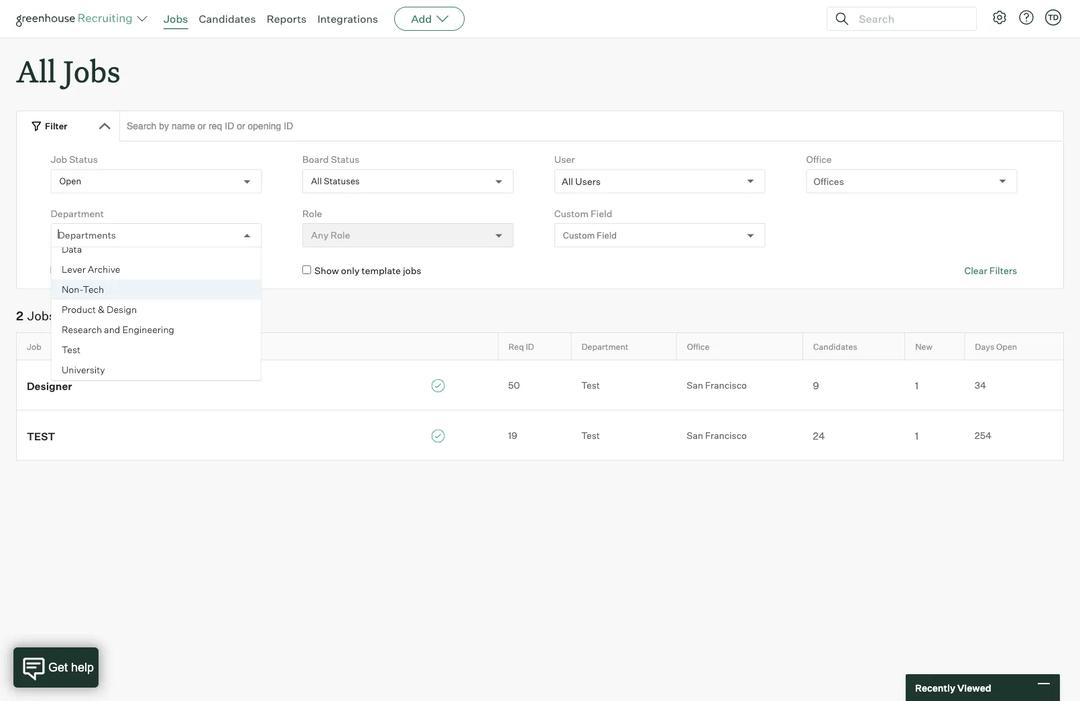 Task type: locate. For each thing, give the bounding box(es) containing it.
2 1 link from the top
[[905, 429, 965, 443]]

san francisco
[[687, 380, 747, 391], [687, 430, 747, 442]]

custom field down users
[[563, 230, 617, 241]]

clear filters link
[[965, 264, 1017, 277]]

office
[[806, 154, 832, 165], [687, 341, 710, 352]]

1 vertical spatial jobs
[[63, 51, 120, 91]]

show up non-
[[63, 265, 87, 277]]

job down 2 jobs
[[27, 341, 41, 352]]

0 horizontal spatial status
[[69, 154, 98, 165]]

1 status from the left
[[69, 154, 98, 165]]

test
[[27, 430, 55, 443]]

1 link for test
[[905, 429, 965, 443]]

candidates right jobs link at the left top of page
[[199, 12, 256, 25]]

1 horizontal spatial job
[[51, 154, 67, 165]]

0 vertical spatial department
[[51, 208, 104, 219]]

2 only from the left
[[341, 265, 360, 277]]

0 vertical spatial 1
[[915, 380, 919, 392]]

show for show only jobs i'm following
[[63, 265, 87, 277]]

lever
[[61, 264, 85, 275]]

status
[[69, 154, 98, 165], [331, 154, 360, 165]]

designer link
[[17, 378, 498, 393]]

254
[[975, 430, 992, 442]]

1 san from the top
[[687, 380, 703, 391]]

field
[[591, 208, 612, 219], [597, 230, 617, 241]]

jobs
[[164, 12, 188, 25], [63, 51, 120, 91], [27, 309, 55, 324]]

0 horizontal spatial open
[[59, 176, 81, 187]]

all for all users
[[562, 175, 573, 187]]

0 horizontal spatial jobs
[[110, 265, 128, 277]]

show right show only template jobs checkbox
[[315, 265, 339, 277]]

candidates
[[199, 12, 256, 25], [813, 341, 858, 352]]

design
[[106, 304, 137, 316]]

custom
[[554, 208, 589, 219], [563, 230, 595, 241]]

test inside option
[[61, 344, 80, 356]]

all up filter
[[16, 51, 56, 91]]

0 vertical spatial 1 link
[[905, 378, 965, 392]]

product & design
[[61, 304, 137, 316]]

all for all jobs
[[16, 51, 56, 91]]

24
[[813, 430, 825, 442]]

product
[[61, 304, 96, 316]]

9
[[813, 380, 819, 392]]

0 horizontal spatial job
[[27, 341, 41, 352]]

candidates link
[[199, 12, 256, 25]]

19
[[508, 430, 517, 442]]

job down filter
[[51, 154, 67, 165]]

1 for designer
[[915, 380, 919, 392]]

jobs right template
[[403, 265, 422, 277]]

open right days
[[997, 341, 1017, 352]]

role
[[302, 208, 322, 219]]

2 show from the left
[[315, 265, 339, 277]]

0 horizontal spatial candidates
[[199, 12, 256, 25]]

custom field down all users option
[[554, 208, 612, 219]]

candidates up 9 link
[[813, 341, 858, 352]]

1 horizontal spatial all
[[311, 176, 322, 187]]

1 horizontal spatial show
[[315, 265, 339, 277]]

only up the tech
[[89, 265, 108, 277]]

1 vertical spatial custom
[[563, 230, 595, 241]]

custom field
[[554, 208, 612, 219], [563, 230, 617, 241]]

td button
[[1043, 7, 1064, 28]]

san
[[687, 380, 703, 391], [687, 430, 703, 442]]

0 horizontal spatial show
[[63, 265, 87, 277]]

1 francisco from the top
[[705, 380, 747, 391]]

0 vertical spatial test
[[61, 344, 80, 356]]

2 jobs
[[16, 309, 55, 324]]

0 vertical spatial jobs
[[164, 12, 188, 25]]

jobs down 'greenhouse recruiting' image
[[63, 51, 120, 91]]

add
[[411, 12, 432, 25]]

2 san francisco from the top
[[687, 430, 747, 442]]

jobs left candidates link
[[164, 12, 188, 25]]

francisco for designer
[[705, 380, 747, 391]]

lever archive option
[[51, 260, 261, 280]]

1 vertical spatial job
[[27, 341, 41, 352]]

all left users
[[562, 175, 573, 187]]

test for designer
[[581, 380, 600, 391]]

id
[[526, 341, 534, 352]]

0 horizontal spatial jobs
[[27, 309, 55, 324]]

1 vertical spatial 1 link
[[905, 429, 965, 443]]

9 link
[[803, 378, 905, 392]]

1 horizontal spatial jobs
[[403, 265, 422, 277]]

departments
[[58, 229, 116, 241]]

non-
[[61, 284, 83, 296]]

1 only from the left
[[89, 265, 108, 277]]

1 vertical spatial office
[[687, 341, 710, 352]]

0 horizontal spatial only
[[89, 265, 108, 277]]

san for designer
[[687, 380, 703, 391]]

francisco for test
[[705, 430, 747, 442]]

all down board
[[311, 176, 322, 187]]

Show only template jobs checkbox
[[302, 266, 311, 274]]

0 horizontal spatial office
[[687, 341, 710, 352]]

1 vertical spatial san francisco
[[687, 430, 747, 442]]

2 vertical spatial jobs
[[27, 309, 55, 324]]

status for job status
[[69, 154, 98, 165]]

1 horizontal spatial department
[[582, 341, 629, 352]]

department
[[51, 208, 104, 219], [582, 341, 629, 352]]

2 vertical spatial test
[[581, 430, 600, 442]]

2 horizontal spatial all
[[562, 175, 573, 187]]

1 vertical spatial francisco
[[705, 430, 747, 442]]

open down the job status
[[59, 176, 81, 187]]

filter
[[45, 120, 67, 131]]

2 san from the top
[[687, 430, 703, 442]]

1 horizontal spatial status
[[331, 154, 360, 165]]

reports link
[[267, 12, 307, 25]]

2 francisco from the top
[[705, 430, 747, 442]]

jobs right 2
[[27, 309, 55, 324]]

td button
[[1045, 9, 1062, 25]]

viewed
[[958, 682, 991, 694]]

all users
[[562, 175, 601, 187]]

1 vertical spatial san
[[687, 430, 703, 442]]

0 horizontal spatial all
[[16, 51, 56, 91]]

None field
[[58, 224, 61, 247]]

1 link left 254
[[905, 429, 965, 443]]

jobs
[[110, 265, 128, 277], [403, 265, 422, 277]]

0 vertical spatial field
[[591, 208, 612, 219]]

1 1 from the top
[[915, 380, 919, 392]]

data
[[61, 244, 82, 255]]

test for test
[[581, 430, 600, 442]]

1 horizontal spatial jobs
[[63, 51, 120, 91]]

statuses
[[324, 176, 360, 187]]

university option
[[51, 360, 261, 380]]

1 vertical spatial test
[[581, 380, 600, 391]]

show
[[63, 265, 87, 277], [315, 265, 339, 277]]

all jobs
[[16, 51, 120, 91]]

product & design option
[[51, 300, 261, 320]]

1 vertical spatial 1
[[915, 430, 919, 442]]

open
[[59, 176, 81, 187], [997, 341, 1017, 352]]

1 right 24 link
[[915, 430, 919, 442]]

only
[[89, 265, 108, 277], [341, 265, 360, 277]]

clear filters
[[965, 265, 1017, 277]]

1 show from the left
[[63, 265, 87, 277]]

show only jobs i'm following
[[63, 265, 186, 277]]

1 jobs from the left
[[110, 265, 128, 277]]

clear
[[965, 265, 988, 277]]

1 horizontal spatial candidates
[[813, 341, 858, 352]]

1 vertical spatial department
[[582, 341, 629, 352]]

2 1 from the top
[[915, 430, 919, 442]]

0 vertical spatial san francisco
[[687, 380, 747, 391]]

job
[[51, 154, 67, 165], [27, 341, 41, 352]]

user
[[554, 154, 575, 165]]

1 vertical spatial custom field
[[563, 230, 617, 241]]

req
[[509, 341, 524, 352]]

1 link
[[905, 378, 965, 392], [905, 429, 965, 443]]

0 vertical spatial custom
[[554, 208, 589, 219]]

1 horizontal spatial office
[[806, 154, 832, 165]]

list box
[[51, 240, 261, 380]]

2 horizontal spatial jobs
[[164, 12, 188, 25]]

0 horizontal spatial department
[[51, 208, 104, 219]]

all for all statuses
[[311, 176, 322, 187]]

1 san francisco from the top
[[687, 380, 747, 391]]

0 vertical spatial francisco
[[705, 380, 747, 391]]

0 vertical spatial san
[[687, 380, 703, 391]]

jobs left i'm on the left
[[110, 265, 128, 277]]

francisco
[[705, 380, 747, 391], [705, 430, 747, 442]]

1 1 link from the top
[[905, 378, 965, 392]]

0 vertical spatial job
[[51, 154, 67, 165]]

test
[[61, 344, 80, 356], [581, 380, 600, 391], [581, 430, 600, 442]]

0 vertical spatial office
[[806, 154, 832, 165]]

status for board status
[[331, 154, 360, 165]]

only left template
[[341, 265, 360, 277]]

designer
[[27, 379, 72, 392]]

24 link
[[803, 429, 905, 443]]

0 vertical spatial candidates
[[199, 12, 256, 25]]

1 link down new
[[905, 378, 965, 392]]

all
[[16, 51, 56, 91], [562, 175, 573, 187], [311, 176, 322, 187]]

job for job status
[[51, 154, 67, 165]]

1 vertical spatial candidates
[[813, 341, 858, 352]]

1
[[915, 380, 919, 392], [915, 430, 919, 442]]

i'm
[[130, 265, 144, 277]]

research and engineering option
[[51, 320, 261, 340]]

1 down new
[[915, 380, 919, 392]]

2 status from the left
[[331, 154, 360, 165]]

1 horizontal spatial only
[[341, 265, 360, 277]]

offices
[[814, 175, 844, 187]]

job status
[[51, 154, 98, 165]]

lever archive
[[61, 264, 120, 275]]

1 horizontal spatial open
[[997, 341, 1017, 352]]



Task type: vqa. For each thing, say whether or not it's contained in the screenshot.
the right of
no



Task type: describe. For each thing, give the bounding box(es) containing it.
archive
[[87, 264, 120, 275]]

days
[[975, 341, 995, 352]]

research and engineering
[[61, 324, 174, 336]]

jobs for all jobs
[[63, 51, 120, 91]]

users
[[575, 175, 601, 187]]

non-tech option
[[51, 280, 261, 300]]

only for jobs
[[89, 265, 108, 277]]

recently
[[915, 682, 956, 694]]

board status
[[302, 154, 360, 165]]

san for test
[[687, 430, 703, 442]]

data option
[[51, 240, 261, 260]]

&
[[98, 304, 104, 316]]

list box containing data
[[51, 240, 261, 380]]

td
[[1048, 13, 1059, 22]]

template
[[362, 265, 401, 277]]

add button
[[394, 7, 465, 31]]

Search by name or req ID or opening ID text field
[[119, 111, 1064, 142]]

engineering
[[122, 324, 174, 336]]

show for show only template jobs
[[315, 265, 339, 277]]

test link
[[17, 428, 498, 443]]

34
[[975, 380, 987, 391]]

1 link for designer
[[905, 378, 965, 392]]

Search text field
[[856, 9, 964, 28]]

integrations link
[[317, 12, 378, 25]]

following
[[146, 265, 186, 277]]

recently viewed
[[915, 682, 991, 694]]

only for template
[[341, 265, 360, 277]]

board
[[302, 154, 329, 165]]

jobs for 2 jobs
[[27, 309, 55, 324]]

job for job
[[27, 341, 41, 352]]

2
[[16, 309, 23, 324]]

non-tech
[[61, 284, 104, 296]]

san francisco for test
[[687, 430, 747, 442]]

show only template jobs
[[315, 265, 422, 277]]

test option
[[51, 340, 261, 360]]

reports
[[267, 12, 307, 25]]

1 vertical spatial open
[[997, 341, 1017, 352]]

all statuses
[[311, 176, 360, 187]]

days open
[[975, 341, 1017, 352]]

1 for test
[[915, 430, 919, 442]]

req id
[[509, 341, 534, 352]]

50
[[508, 380, 520, 391]]

and
[[104, 324, 120, 336]]

new
[[915, 341, 933, 352]]

integrations
[[317, 12, 378, 25]]

0 vertical spatial custom field
[[554, 208, 612, 219]]

greenhouse recruiting image
[[16, 11, 137, 27]]

filters
[[990, 265, 1017, 277]]

0 vertical spatial open
[[59, 176, 81, 187]]

configure image
[[992, 9, 1008, 25]]

research
[[61, 324, 102, 336]]

2 jobs from the left
[[403, 265, 422, 277]]

san francisco for designer
[[687, 380, 747, 391]]

Show only jobs I'm following checkbox
[[51, 266, 59, 274]]

jobs link
[[164, 12, 188, 25]]

university
[[61, 364, 105, 376]]

all users option
[[562, 175, 601, 187]]

tech
[[83, 284, 104, 296]]

1 vertical spatial field
[[597, 230, 617, 241]]



